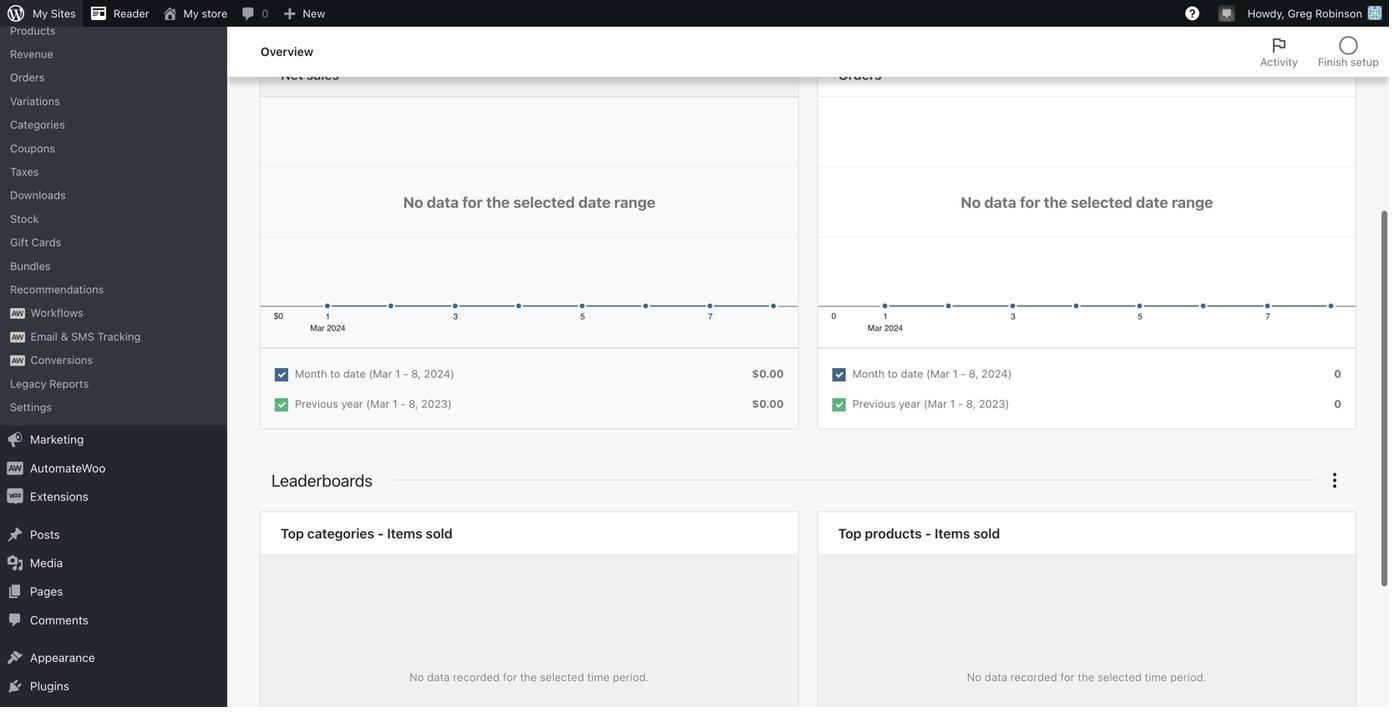 Task type: vqa. For each thing, say whether or not it's contained in the screenshot.
Post within the 'tab list'
no



Task type: locate. For each thing, give the bounding box(es) containing it.
stock
[[10, 213, 39, 225]]

0 horizontal spatial sold
[[426, 526, 453, 542]]

recorded
[[453, 672, 500, 684], [1011, 672, 1058, 684]]

comments
[[30, 614, 89, 628]]

1 vertical spatial $0.00
[[752, 398, 784, 410]]

legacy reports
[[10, 378, 89, 390]]

2 to from the left
[[888, 368, 898, 380]]

2 automatewoo element from the top
[[10, 332, 25, 343]]

2 2023) from the left
[[979, 398, 1010, 410]]

month
[[295, 368, 327, 380], [853, 368, 885, 380]]

1 horizontal spatial top
[[839, 526, 862, 542]]

2 my from the left
[[184, 7, 199, 20]]

1 horizontal spatial period.
[[1171, 672, 1207, 684]]

0 horizontal spatial to
[[330, 368, 340, 380]]

2 for from the left
[[1061, 672, 1075, 684]]

1 horizontal spatial my
[[184, 7, 199, 20]]

1 my from the left
[[33, 7, 48, 20]]

2 year from the left
[[899, 398, 921, 410]]

top products - items sold
[[839, 526, 1001, 542]]

1 horizontal spatial recorded
[[1011, 672, 1058, 684]]

legacy
[[10, 378, 46, 390]]

automatewoo element inside email & sms tracking link
[[10, 332, 25, 343]]

top left categories
[[281, 526, 304, 542]]

2 top from the left
[[839, 526, 862, 542]]

1
[[395, 368, 400, 380], [953, 368, 958, 380], [393, 398, 398, 410], [951, 398, 956, 410]]

automatewoo element left workflows
[[10, 309, 25, 319]]

marketing link
[[0, 426, 227, 455]]

1 horizontal spatial items
[[935, 526, 971, 542]]

notification image
[[1221, 6, 1234, 19]]

0 horizontal spatial overview
[[10, 1, 59, 13]]

2 month from the left
[[853, 368, 885, 380]]

1 selected from the left
[[540, 672, 585, 684]]

to for 0
[[888, 368, 898, 380]]

1 2023) from the left
[[421, 398, 452, 410]]

my up products
[[33, 7, 48, 20]]

products
[[865, 526, 922, 542]]

previous year (mar 1 - 8, 2023)
[[295, 398, 452, 410], [853, 398, 1010, 410]]

date
[[343, 368, 366, 380], [901, 368, 924, 380]]

1 horizontal spatial previous
[[853, 398, 896, 410]]

1 no from the left
[[410, 672, 424, 684]]

setup
[[1351, 56, 1380, 68]]

1 vertical spatial automatewoo element
[[10, 332, 25, 343]]

0 horizontal spatial time
[[588, 672, 610, 684]]

howdy, greg robinson
[[1248, 7, 1363, 20]]

2 selected from the left
[[1098, 672, 1142, 684]]

2 previous year (mar 1 - 8, 2023) from the left
[[853, 398, 1010, 410]]

overview inside 'overview' link
[[10, 1, 59, 13]]

1 horizontal spatial 2023)
[[979, 398, 1010, 410]]

gift
[[10, 236, 28, 249]]

net sales
[[281, 67, 340, 83]]

1 date from the left
[[343, 368, 366, 380]]

variations link
[[0, 89, 227, 113]]

bar chart image
[[1292, 6, 1312, 26]]

1 $0.00 from the top
[[752, 368, 784, 380]]

robinson
[[1316, 7, 1363, 20]]

top for top products - items sold
[[839, 526, 862, 542]]

8,
[[411, 368, 421, 380], [969, 368, 979, 380], [409, 398, 418, 410], [967, 398, 976, 410]]

tab list containing activity
[[1251, 27, 1390, 77]]

1 2024) from the left
[[424, 368, 455, 380]]

sold for top products - items sold
[[974, 526, 1001, 542]]

my left store
[[184, 7, 199, 20]]

1 for from the left
[[503, 672, 517, 684]]

previous for 0
[[853, 398, 896, 410]]

2 data from the left
[[985, 672, 1008, 684]]

orders link
[[0, 66, 227, 89]]

previous year (mar 1 - 8, 2023) for $0.00
[[295, 398, 452, 410]]

top left products
[[839, 526, 862, 542]]

sales
[[307, 67, 340, 83]]

month to date (mar 1 - 8, 2024)
[[295, 368, 455, 380], [853, 368, 1013, 380]]

2023)
[[421, 398, 452, 410], [979, 398, 1010, 410]]

posts link
[[0, 521, 227, 549]]

0 horizontal spatial previous year (mar 1 - 8, 2023)
[[295, 398, 452, 410]]

top for top categories - items sold
[[281, 526, 304, 542]]

2024)
[[424, 368, 455, 380], [982, 368, 1013, 380]]

1 horizontal spatial the
[[1078, 672, 1095, 684]]

0 horizontal spatial for
[[503, 672, 517, 684]]

extensions
[[30, 490, 88, 504]]

0 horizontal spatial recorded
[[453, 672, 500, 684]]

None checkbox
[[261, 359, 799, 389], [819, 359, 1356, 389], [261, 389, 799, 419], [819, 389, 1356, 419], [261, 359, 799, 389], [819, 359, 1356, 389], [261, 389, 799, 419], [819, 389, 1356, 419]]

selected for top categories - items sold
[[540, 672, 585, 684]]

items right categories
[[387, 526, 423, 542]]

2 sold from the left
[[974, 526, 1001, 542]]

for for top products - items sold
[[1061, 672, 1075, 684]]

1 horizontal spatial 2024)
[[982, 368, 1013, 380]]

tab list
[[1251, 27, 1390, 77]]

1 period. from the left
[[613, 672, 650, 684]]

items right products
[[935, 526, 971, 542]]

previous
[[295, 398, 339, 410], [853, 398, 896, 410]]

0 vertical spatial 0
[[262, 7, 269, 20]]

automatewoo element left email on the top
[[10, 332, 25, 343]]

no data recorded for the selected time period. for top products - items sold
[[968, 672, 1207, 684]]

0 horizontal spatial top
[[281, 526, 304, 542]]

0 horizontal spatial 2023)
[[421, 398, 452, 410]]

3 automatewoo element from the top
[[10, 356, 25, 367]]

&
[[61, 330, 68, 343]]

1 horizontal spatial date
[[901, 368, 924, 380]]

0 vertical spatial overview
[[10, 1, 59, 13]]

1 to from the left
[[330, 368, 340, 380]]

email & sms tracking
[[31, 330, 141, 343]]

plugins link
[[0, 673, 227, 702]]

data
[[427, 672, 450, 684], [985, 672, 1008, 684]]

2 date from the left
[[901, 368, 924, 380]]

1 horizontal spatial to
[[888, 368, 898, 380]]

(mar
[[369, 368, 392, 380], [927, 368, 950, 380], [366, 398, 390, 410], [924, 398, 948, 410]]

0 vertical spatial $0.00
[[752, 368, 784, 380]]

1 month from the left
[[295, 368, 327, 380]]

1 items from the left
[[387, 526, 423, 542]]

2 vertical spatial automatewoo element
[[10, 356, 25, 367]]

1 horizontal spatial no data recorded for the selected time period.
[[968, 672, 1207, 684]]

finish
[[1319, 56, 1348, 68]]

0 horizontal spatial the
[[520, 672, 537, 684]]

categories
[[10, 118, 65, 131]]

coupons
[[10, 142, 55, 154]]

menu bar
[[1245, 1, 1326, 43]]

2 no from the left
[[968, 672, 982, 684]]

0 horizontal spatial no
[[410, 672, 424, 684]]

2 the from the left
[[1078, 672, 1095, 684]]

1 data from the left
[[427, 672, 450, 684]]

overview
[[10, 1, 59, 13], [261, 45, 314, 58]]

1 horizontal spatial month to date (mar 1 - 8, 2024)
[[853, 368, 1013, 380]]

1 month to date (mar 1 - 8, 2024) from the left
[[295, 368, 455, 380]]

items for categories
[[387, 526, 423, 542]]

1 horizontal spatial sold
[[974, 526, 1001, 542]]

automatewoo element
[[10, 309, 25, 319], [10, 332, 25, 343], [10, 356, 25, 367]]

1 horizontal spatial overview
[[261, 45, 314, 58]]

year for 0
[[899, 398, 921, 410]]

my
[[33, 7, 48, 20], [184, 7, 199, 20]]

1 top from the left
[[281, 526, 304, 542]]

cards
[[31, 236, 61, 249]]

1 horizontal spatial no
[[968, 672, 982, 684]]

2 recorded from the left
[[1011, 672, 1058, 684]]

0 horizontal spatial no data recorded for the selected time period.
[[410, 672, 650, 684]]

0 horizontal spatial month to date (mar 1 - 8, 2024)
[[295, 368, 455, 380]]

year for $0.00
[[342, 398, 363, 410]]

0 vertical spatial automatewoo element
[[10, 309, 25, 319]]

0 horizontal spatial previous
[[295, 398, 339, 410]]

month to date (mar 1 - 8, 2024) for $0.00
[[295, 368, 455, 380]]

categories link
[[0, 113, 227, 136]]

2023) for $0.00
[[421, 398, 452, 410]]

1 previous from the left
[[295, 398, 339, 410]]

time
[[588, 672, 610, 684], [1145, 672, 1168, 684]]

0 inside 0 link
[[262, 7, 269, 20]]

revenue link
[[0, 42, 227, 66]]

0 horizontal spatial data
[[427, 672, 450, 684]]

automatewoo element for email & sms tracking
[[10, 332, 25, 343]]

1 previous year (mar 1 - 8, 2023) from the left
[[295, 398, 452, 410]]

reports
[[49, 378, 89, 390]]

automatewoo element inside conversions link
[[10, 356, 25, 367]]

0 horizontal spatial items
[[387, 526, 423, 542]]

2 previous from the left
[[853, 398, 896, 410]]

0 horizontal spatial my
[[33, 7, 48, 20]]

items for products
[[935, 526, 971, 542]]

recommendations
[[10, 283, 104, 296]]

2 2024) from the left
[[982, 368, 1013, 380]]

1 recorded from the left
[[453, 672, 500, 684]]

0 horizontal spatial 2024)
[[424, 368, 455, 380]]

2 items from the left
[[935, 526, 971, 542]]

-
[[403, 368, 408, 380], [961, 368, 966, 380], [401, 398, 406, 410], [959, 398, 964, 410], [378, 526, 384, 542], [926, 526, 932, 542]]

revenue
[[10, 48, 53, 60]]

0 horizontal spatial month
[[295, 368, 327, 380]]

1 horizontal spatial for
[[1061, 672, 1075, 684]]

2 $0.00 from the top
[[752, 398, 784, 410]]

1 horizontal spatial year
[[899, 398, 921, 410]]

overview up products
[[10, 1, 59, 13]]

posts
[[30, 528, 60, 542]]

conversions link
[[0, 349, 227, 372]]

1 time from the left
[[588, 672, 610, 684]]

1 year from the left
[[342, 398, 363, 410]]

overview up net
[[261, 45, 314, 58]]

automatewoo element inside workflows link
[[10, 309, 25, 319]]

0 horizontal spatial period.
[[613, 672, 650, 684]]

1 the from the left
[[520, 672, 537, 684]]

1 horizontal spatial data
[[985, 672, 1008, 684]]

1 horizontal spatial month
[[853, 368, 885, 380]]

0 horizontal spatial date
[[343, 368, 366, 380]]

recorded for top products - items sold
[[1011, 672, 1058, 684]]

automatewoo element up legacy
[[10, 356, 25, 367]]

for
[[503, 672, 517, 684], [1061, 672, 1075, 684]]

settings
[[10, 401, 52, 414]]

2 time from the left
[[1145, 672, 1168, 684]]

1 vertical spatial overview
[[261, 45, 314, 58]]

downloads
[[10, 189, 66, 202]]

2 no data recorded for the selected time period. from the left
[[968, 672, 1207, 684]]

2 month to date (mar 1 - 8, 2024) from the left
[[853, 368, 1013, 380]]

2 period. from the left
[[1171, 672, 1207, 684]]

1 horizontal spatial previous year (mar 1 - 8, 2023)
[[853, 398, 1010, 410]]

no data recorded for the selected time period.
[[410, 672, 650, 684], [968, 672, 1207, 684]]

time for top categories - items sold
[[588, 672, 610, 684]]

$0.00 for previous year (mar 1 - 8, 2023)
[[752, 398, 784, 410]]

leaderboards
[[272, 471, 373, 490]]

the for top categories - items sold
[[520, 672, 537, 684]]

taxes link
[[0, 160, 227, 184]]

sold
[[426, 526, 453, 542], [974, 526, 1001, 542]]

2 vertical spatial 0
[[1335, 398, 1342, 410]]

0 horizontal spatial year
[[342, 398, 363, 410]]

no
[[410, 672, 424, 684], [968, 672, 982, 684]]

1 horizontal spatial selected
[[1098, 672, 1142, 684]]

1 automatewoo element from the top
[[10, 309, 25, 319]]

1 vertical spatial 0
[[1335, 368, 1342, 380]]

automatewoo link
[[0, 455, 227, 483]]

1 horizontal spatial time
[[1145, 672, 1168, 684]]

period. for top categories - items sold
[[613, 672, 650, 684]]

0 horizontal spatial selected
[[540, 672, 585, 684]]

year
[[342, 398, 363, 410], [899, 398, 921, 410]]

media link
[[0, 549, 227, 578]]

1 no data recorded for the selected time period. from the left
[[410, 672, 650, 684]]

1 sold from the left
[[426, 526, 453, 542]]

to
[[330, 368, 340, 380], [888, 368, 898, 380]]

bundles
[[10, 260, 51, 272]]



Task type: describe. For each thing, give the bounding box(es) containing it.
stock link
[[0, 207, 227, 231]]

coupons link
[[0, 136, 227, 160]]

sms
[[71, 330, 94, 343]]

my for my store
[[184, 7, 199, 20]]

new
[[303, 7, 325, 20]]

top categories - items sold
[[281, 526, 453, 542]]

store
[[202, 7, 228, 20]]

previous for $0.00
[[295, 398, 339, 410]]

for for top categories - items sold
[[503, 672, 517, 684]]

month for $0.00
[[295, 368, 327, 380]]

appearance link
[[0, 644, 227, 673]]

the for top products - items sold
[[1078, 672, 1095, 684]]

0 for month to date (mar 1 - 8, 2024)
[[1335, 368, 1342, 380]]

data for top categories - items sold
[[427, 672, 450, 684]]

howdy,
[[1248, 7, 1285, 20]]

my store link
[[156, 0, 234, 27]]

choose which leaderboards to display and other settings image
[[1326, 471, 1346, 491]]

taxes
[[10, 165, 39, 178]]

to for $0.00
[[330, 368, 340, 380]]

overview link
[[0, 0, 227, 19]]

2024) for $0.00
[[424, 368, 455, 380]]

reader link
[[83, 0, 156, 27]]

activity
[[1261, 56, 1299, 68]]

date for $0.00
[[343, 368, 366, 380]]

automatewoo element for workflows
[[10, 309, 25, 319]]

marketing
[[30, 433, 84, 447]]

my sites
[[33, 7, 76, 20]]

bundles link
[[0, 254, 227, 278]]

1 horizontal spatial orders
[[839, 67, 882, 83]]

email
[[31, 330, 58, 343]]

extensions link
[[0, 483, 227, 512]]

month to date (mar 1 - 8, 2024) for 0
[[853, 368, 1013, 380]]

0 link
[[234, 0, 275, 27]]

workflows link
[[0, 301, 227, 325]]

tracking
[[97, 330, 141, 343]]

no data recorded for the selected time period. for top categories - items sold
[[410, 672, 650, 684]]

products
[[10, 24, 56, 37]]

pages
[[30, 585, 63, 599]]

gift cards link
[[0, 231, 227, 254]]

sold for top categories - items sold
[[426, 526, 453, 542]]

appearance
[[30, 651, 95, 665]]

data for top products - items sold
[[985, 672, 1008, 684]]

sites
[[51, 7, 76, 20]]

activity button
[[1251, 27, 1309, 77]]

0 horizontal spatial orders
[[10, 71, 45, 84]]

no for top products - items sold
[[968, 672, 982, 684]]

workflows
[[31, 307, 83, 319]]

2023) for 0
[[979, 398, 1010, 410]]

finish setup button
[[1309, 27, 1390, 77]]

plugins
[[30, 680, 69, 694]]

$0.00 for month to date (mar 1 - 8, 2024)
[[752, 368, 784, 380]]

line chart image
[[1259, 6, 1279, 26]]

settings link
[[0, 396, 227, 419]]

2024) for 0
[[982, 368, 1013, 380]]

gift cards
[[10, 236, 61, 249]]

period. for top products - items sold
[[1171, 672, 1207, 684]]

comments link
[[0, 607, 227, 635]]

conversions
[[31, 354, 93, 367]]

greg
[[1288, 7, 1313, 20]]

media
[[30, 557, 63, 570]]

email & sms tracking link
[[0, 325, 227, 349]]

time for top products - items sold
[[1145, 672, 1168, 684]]

net
[[281, 67, 303, 83]]

new link
[[275, 0, 332, 27]]

my for my sites
[[33, 7, 48, 20]]

date for 0
[[901, 368, 924, 380]]

recommendations link
[[0, 278, 227, 301]]

reader
[[114, 7, 149, 20]]

month for 0
[[853, 368, 885, 380]]

legacy reports link
[[0, 372, 227, 396]]

toolbar navigation
[[0, 0, 1390, 30]]

my store
[[184, 7, 228, 20]]

0 for previous year (mar 1 - 8, 2023)
[[1335, 398, 1342, 410]]

downloads link
[[0, 184, 227, 207]]

no for top categories - items sold
[[410, 672, 424, 684]]

automatewoo
[[30, 462, 106, 475]]

automatewoo element for conversions
[[10, 356, 25, 367]]

categories
[[307, 526, 375, 542]]

my sites link
[[0, 0, 83, 27]]

finish setup
[[1319, 56, 1380, 68]]

charts
[[272, 12, 320, 32]]

products link
[[0, 19, 227, 42]]

selected for top products - items sold
[[1098, 672, 1142, 684]]

pages link
[[0, 578, 227, 607]]

recorded for top categories - items sold
[[453, 672, 500, 684]]

variations
[[10, 95, 60, 107]]

previous year (mar 1 - 8, 2023) for 0
[[853, 398, 1010, 410]]



